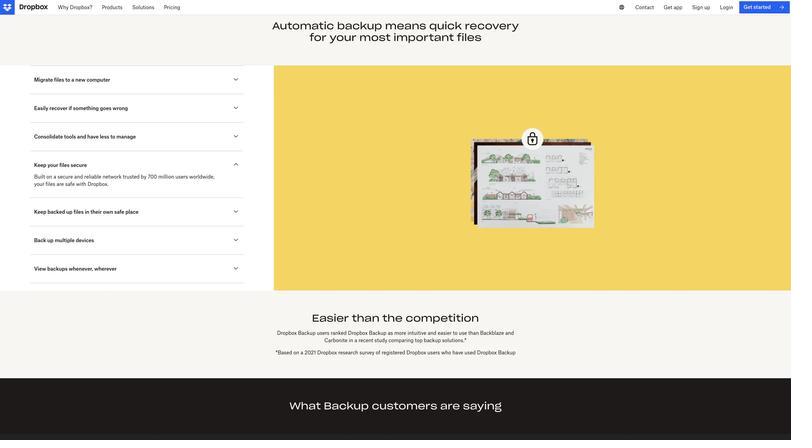 Task type: describe. For each thing, give the bounding box(es) containing it.
survey
[[360, 350, 375, 356]]

backup inside automatic backup means quick recovery for your most important files
[[337, 19, 382, 32]]

keep backed up files in their own safe place
[[34, 209, 139, 215]]

get for get app
[[664, 4, 673, 10]]

research
[[338, 350, 358, 356]]

backup inside dropbox backup users ranked dropbox backup as more intuitive and easier to use than backblaze and carbonite in a recent study comparing top backup solutions.*
[[424, 338, 441, 344]]

dropbox.
[[88, 181, 109, 188]]

700
[[148, 174, 157, 180]]

0 horizontal spatial to
[[65, 77, 70, 83]]

solutions.*
[[442, 338, 467, 344]]

files inside built on a secure and reliable network trusted by 700 million users worldwide, your files are safe with dropbox.
[[46, 181, 55, 188]]

built
[[34, 174, 45, 180]]

solutions button
[[127, 0, 159, 15]]

get app button
[[659, 0, 688, 15]]

1 horizontal spatial safe
[[114, 209, 124, 215]]

solutions
[[132, 4, 154, 10]]

and right backblaze
[[506, 330, 514, 336]]

sign up link
[[688, 0, 716, 15]]

quote gallery element
[[0, 435, 792, 441]]

used
[[465, 350, 476, 356]]

competition
[[406, 312, 479, 325]]

pricing link
[[159, 0, 185, 15]]

1 horizontal spatial your
[[48, 162, 58, 169]]

secure for a
[[58, 174, 73, 180]]

get started
[[744, 4, 771, 10]]

migrate
[[34, 77, 53, 83]]

1 horizontal spatial to
[[110, 134, 115, 140]]

and right tools
[[77, 134, 86, 140]]

view backups whenever, wherever
[[34, 266, 117, 272]]

sign up
[[693, 4, 711, 10]]

login link
[[716, 0, 739, 15]]

wrong
[[113, 105, 128, 112]]

why
[[58, 4, 69, 10]]

more
[[395, 330, 407, 336]]

0 vertical spatial in
[[85, 209, 89, 215]]

manage
[[117, 134, 136, 140]]

1 vertical spatial up
[[66, 209, 72, 215]]

users inside built on a secure and reliable network trusted by 700 million users worldwide, your files are safe with dropbox.
[[176, 174, 188, 180]]

a inside dropbox backup users ranked dropbox backup as more intuitive and easier to use than backblaze and carbonite in a recent study comparing top backup solutions.*
[[355, 338, 357, 344]]

own
[[103, 209, 113, 215]]

view
[[34, 266, 46, 272]]

and left easier at the right bottom of the page
[[428, 330, 437, 336]]

top
[[415, 338, 423, 344]]

and inside built on a secure and reliable network trusted by 700 million users worldwide, your files are safe with dropbox.
[[74, 174, 83, 180]]

on for built
[[46, 174, 52, 180]]

easier than the competition
[[312, 312, 479, 325]]

goes
[[100, 105, 112, 112]]

registered
[[382, 350, 405, 356]]

intuitive
[[408, 330, 427, 336]]

on for *based
[[294, 350, 299, 356]]

devices
[[76, 238, 94, 244]]

recovery
[[465, 19, 519, 32]]

tools
[[64, 134, 76, 140]]

dropbox down carbonite
[[317, 350, 337, 356]]

carbonite
[[325, 338, 348, 344]]

something
[[73, 105, 99, 112]]

get app
[[664, 4, 683, 10]]

backups
[[47, 266, 68, 272]]

network
[[103, 174, 122, 180]]

important
[[394, 31, 454, 44]]

app
[[674, 4, 683, 10]]

by
[[141, 174, 147, 180]]

back up multiple devices
[[34, 238, 94, 244]]

keep your files secure
[[34, 162, 87, 169]]

if
[[69, 105, 72, 112]]

2021
[[305, 350, 316, 356]]

easier
[[312, 312, 349, 325]]

migrate files to a new computer
[[34, 77, 110, 83]]

keep for keep your files secure
[[34, 162, 46, 169]]

dropbox up *based
[[277, 330, 297, 336]]

customers
[[372, 400, 438, 413]]

dropbox backup users ranked dropbox backup as more intuitive and easier to use than backblaze and carbonite in a recent study comparing top backup solutions.*
[[277, 330, 514, 344]]

use
[[459, 330, 467, 336]]

quick
[[429, 19, 462, 32]]

backblaze
[[480, 330, 504, 336]]

*based on a 2021 dropbox research survey of registered dropbox users who have used dropbox backup
[[276, 350, 516, 356]]

1 horizontal spatial have
[[453, 350, 464, 356]]

study
[[375, 338, 388, 344]]

easily
[[34, 105, 48, 112]]

why dropbox? button
[[53, 0, 97, 15]]



Task type: vqa. For each thing, say whether or not it's contained in the screenshot.
list item
no



Task type: locate. For each thing, give the bounding box(es) containing it.
safe inside built on a secure and reliable network trusted by 700 million users worldwide, your files are safe with dropbox.
[[65, 181, 75, 188]]

secure inside built on a secure and reliable network trusted by 700 million users worldwide, your files are safe with dropbox.
[[58, 174, 73, 180]]

on right *based
[[294, 350, 299, 356]]

0 horizontal spatial users
[[176, 174, 188, 180]]

get left started
[[744, 4, 753, 10]]

and
[[77, 134, 86, 140], [74, 174, 83, 180], [428, 330, 437, 336], [506, 330, 514, 336]]

your inside built on a secure and reliable network trusted by 700 million users worldwide, your files are safe with dropbox.
[[34, 181, 44, 188]]

1 horizontal spatial in
[[349, 338, 353, 344]]

2 vertical spatial users
[[428, 350, 440, 356]]

have left the less in the top of the page
[[87, 134, 99, 140]]

place
[[126, 209, 139, 215]]

0 horizontal spatial get
[[664, 4, 673, 10]]

in left their
[[85, 209, 89, 215]]

0 vertical spatial users
[[176, 174, 188, 180]]

keep up built on the top of the page
[[34, 162, 46, 169]]

2 vertical spatial to
[[453, 330, 458, 336]]

get inside popup button
[[664, 4, 673, 10]]

1 vertical spatial keep
[[34, 209, 46, 215]]

why dropbox?
[[58, 4, 92, 10]]

to inside dropbox backup users ranked dropbox backup as more intuitive and easier to use than backblaze and carbonite in a recent study comparing top backup solutions.*
[[453, 330, 458, 336]]

0 vertical spatial keep
[[34, 162, 46, 169]]

on
[[46, 174, 52, 180], [294, 350, 299, 356]]

get left app
[[664, 4, 673, 10]]

users left who
[[428, 350, 440, 356]]

keep left backed
[[34, 209, 46, 215]]

dropbox up recent
[[348, 330, 368, 336]]

secure down keep your files secure
[[58, 174, 73, 180]]

recent
[[359, 338, 373, 344]]

1 horizontal spatial backup
[[424, 338, 441, 344]]

1 vertical spatial backup
[[424, 338, 441, 344]]

multiple
[[55, 238, 75, 244]]

have
[[87, 134, 99, 140], [453, 350, 464, 356]]

reliable
[[84, 174, 101, 180]]

started
[[754, 4, 771, 10]]

1 vertical spatial are
[[441, 400, 460, 413]]

0 horizontal spatial than
[[352, 312, 380, 325]]

users right million
[[176, 174, 188, 180]]

1 vertical spatial on
[[294, 350, 299, 356]]

who
[[442, 350, 451, 356]]

1 horizontal spatial up
[[66, 209, 72, 215]]

consolidate tools and have less to manage
[[34, 134, 136, 140]]

automatic
[[272, 19, 334, 32]]

0 vertical spatial secure
[[71, 162, 87, 169]]

with
[[76, 181, 86, 188]]

1 vertical spatial users
[[317, 330, 330, 336]]

2 horizontal spatial users
[[428, 350, 440, 356]]

0 horizontal spatial in
[[85, 209, 89, 215]]

users inside dropbox backup users ranked dropbox backup as more intuitive and easier to use than backblaze and carbonite in a recent study comparing top backup solutions.*
[[317, 330, 330, 336]]

contact button
[[631, 0, 659, 15]]

of
[[376, 350, 381, 356]]

0 vertical spatial on
[[46, 174, 52, 180]]

easily recover if something goes wrong
[[34, 105, 128, 112]]

secure for files
[[71, 162, 87, 169]]

new
[[75, 77, 86, 83]]

what backup customers are saying
[[290, 400, 502, 413]]

backup
[[298, 330, 316, 336], [369, 330, 387, 336], [498, 350, 516, 356], [324, 400, 369, 413]]

means
[[385, 19, 427, 32]]

safe left with
[[65, 181, 75, 188]]

to left new in the left of the page
[[65, 77, 70, 83]]

dropbox?
[[70, 4, 92, 10]]

get started link
[[740, 1, 790, 13]]

a
[[71, 77, 74, 83], [54, 174, 56, 180], [355, 338, 357, 344], [301, 350, 303, 356]]

ranked
[[331, 330, 347, 336]]

0 vertical spatial are
[[57, 181, 64, 188]]

1 horizontal spatial are
[[441, 400, 460, 413]]

*based
[[276, 350, 292, 356]]

your
[[330, 31, 357, 44], [48, 162, 58, 169], [34, 181, 44, 188]]

0 vertical spatial up
[[705, 4, 711, 10]]

have right who
[[453, 350, 464, 356]]

get for get started
[[744, 4, 753, 10]]

backed
[[48, 209, 65, 215]]

than up recent
[[352, 312, 380, 325]]

1 vertical spatial in
[[349, 338, 353, 344]]

secure
[[71, 162, 87, 169], [58, 174, 73, 180]]

in inside dropbox backup users ranked dropbox backup as more intuitive and easier to use than backblaze and carbonite in a recent study comparing top backup solutions.*
[[349, 338, 353, 344]]

0 vertical spatial have
[[87, 134, 99, 140]]

2 vertical spatial up
[[47, 238, 54, 244]]

dropbox
[[277, 330, 297, 336], [348, 330, 368, 336], [317, 350, 337, 356], [407, 350, 426, 356], [477, 350, 497, 356]]

up right backed
[[66, 209, 72, 215]]

up for back
[[47, 238, 54, 244]]

back
[[34, 238, 46, 244]]

for
[[310, 31, 327, 44]]

files
[[457, 31, 482, 44], [54, 77, 64, 83], [59, 162, 70, 169], [46, 181, 55, 188], [74, 209, 84, 215]]

up right sign
[[705, 4, 711, 10]]

up
[[705, 4, 711, 10], [66, 209, 72, 215], [47, 238, 54, 244]]

2 horizontal spatial to
[[453, 330, 458, 336]]

2 horizontal spatial your
[[330, 31, 357, 44]]

your down built on the top of the page
[[34, 181, 44, 188]]

what
[[290, 400, 321, 413]]

0 horizontal spatial up
[[47, 238, 54, 244]]

up for sign
[[705, 4, 711, 10]]

your down consolidate
[[48, 162, 58, 169]]

a left new in the left of the page
[[71, 77, 74, 83]]

0 vertical spatial your
[[330, 31, 357, 44]]

1 vertical spatial your
[[48, 162, 58, 169]]

dropbox right the used
[[477, 350, 497, 356]]

2 vertical spatial your
[[34, 181, 44, 188]]

easier
[[438, 330, 452, 336]]

a down keep your files secure
[[54, 174, 56, 180]]

than inside dropbox backup users ranked dropbox backup as more intuitive and easier to use than backblaze and carbonite in a recent study comparing top backup solutions.*
[[469, 330, 479, 336]]

their
[[91, 209, 102, 215]]

a inside built on a secure and reliable network trusted by 700 million users worldwide, your files are safe with dropbox.
[[54, 174, 56, 180]]

a left 2021
[[301, 350, 303, 356]]

safe
[[65, 181, 75, 188], [114, 209, 124, 215]]

whenever,
[[69, 266, 93, 272]]

to up solutions.*
[[453, 330, 458, 336]]

safe right own
[[114, 209, 124, 215]]

recover
[[49, 105, 68, 112]]

a left recent
[[355, 338, 357, 344]]

are
[[57, 181, 64, 188], [441, 400, 460, 413]]

as
[[388, 330, 393, 336]]

backup
[[337, 19, 382, 32], [424, 338, 441, 344]]

on right built on the top of the page
[[46, 174, 52, 180]]

your right for
[[330, 31, 357, 44]]

saying
[[463, 400, 502, 413]]

your inside automatic backup means quick recovery for your most important files
[[330, 31, 357, 44]]

files inside automatic backup means quick recovery for your most important files
[[457, 31, 482, 44]]

1 horizontal spatial users
[[317, 330, 330, 336]]

million
[[158, 174, 174, 180]]

computer
[[87, 77, 110, 83]]

than
[[352, 312, 380, 325], [469, 330, 479, 336]]

comparing
[[389, 338, 414, 344]]

0 horizontal spatial on
[[46, 174, 52, 180]]

consolidate
[[34, 134, 63, 140]]

wherever
[[94, 266, 117, 272]]

to right the less in the top of the page
[[110, 134, 115, 140]]

are inside built on a secure and reliable network trusted by 700 million users worldwide, your files are safe with dropbox.
[[57, 181, 64, 188]]

than right the use at the right
[[469, 330, 479, 336]]

1 horizontal spatial than
[[469, 330, 479, 336]]

1 horizontal spatial get
[[744, 4, 753, 10]]

0 horizontal spatial safe
[[65, 181, 75, 188]]

1 vertical spatial than
[[469, 330, 479, 336]]

less
[[100, 134, 109, 140]]

1 keep from the top
[[34, 162, 46, 169]]

on inside built on a secure and reliable network trusted by 700 million users worldwide, your files are safe with dropbox.
[[46, 174, 52, 180]]

products
[[102, 4, 123, 10]]

the
[[383, 312, 403, 325]]

sign
[[693, 4, 703, 10]]

dropbox down top on the bottom right of the page
[[407, 350, 426, 356]]

1 vertical spatial have
[[453, 350, 464, 356]]

1 vertical spatial to
[[110, 134, 115, 140]]

0 horizontal spatial have
[[87, 134, 99, 140]]

1 vertical spatial safe
[[114, 209, 124, 215]]

users
[[176, 174, 188, 180], [317, 330, 330, 336], [428, 350, 440, 356]]

0 vertical spatial than
[[352, 312, 380, 325]]

up right back
[[47, 238, 54, 244]]

0 vertical spatial safe
[[65, 181, 75, 188]]

trusted
[[123, 174, 140, 180]]

contact
[[636, 4, 654, 10]]

architectural images are securely saved in dropbox image
[[289, 80, 777, 276]]

worldwide,
[[189, 174, 215, 180]]

automatic backup means quick recovery for your most important files
[[272, 19, 519, 44]]

0 vertical spatial to
[[65, 77, 70, 83]]

in up research
[[349, 338, 353, 344]]

login
[[721, 4, 734, 10]]

users up carbonite
[[317, 330, 330, 336]]

0 horizontal spatial backup
[[337, 19, 382, 32]]

and up with
[[74, 174, 83, 180]]

0 vertical spatial backup
[[337, 19, 382, 32]]

2 horizontal spatial up
[[705, 4, 711, 10]]

1 vertical spatial secure
[[58, 174, 73, 180]]

0 horizontal spatial are
[[57, 181, 64, 188]]

pricing
[[164, 4, 180, 10]]

most
[[360, 31, 391, 44]]

1 horizontal spatial on
[[294, 350, 299, 356]]

2 keep from the top
[[34, 209, 46, 215]]

built on a secure and reliable network trusted by 700 million users worldwide, your files are safe with dropbox.
[[34, 174, 215, 188]]

secure up reliable
[[71, 162, 87, 169]]

products button
[[97, 0, 127, 15]]

0 horizontal spatial your
[[34, 181, 44, 188]]

keep for keep backed up files in their own safe place
[[34, 209, 46, 215]]



